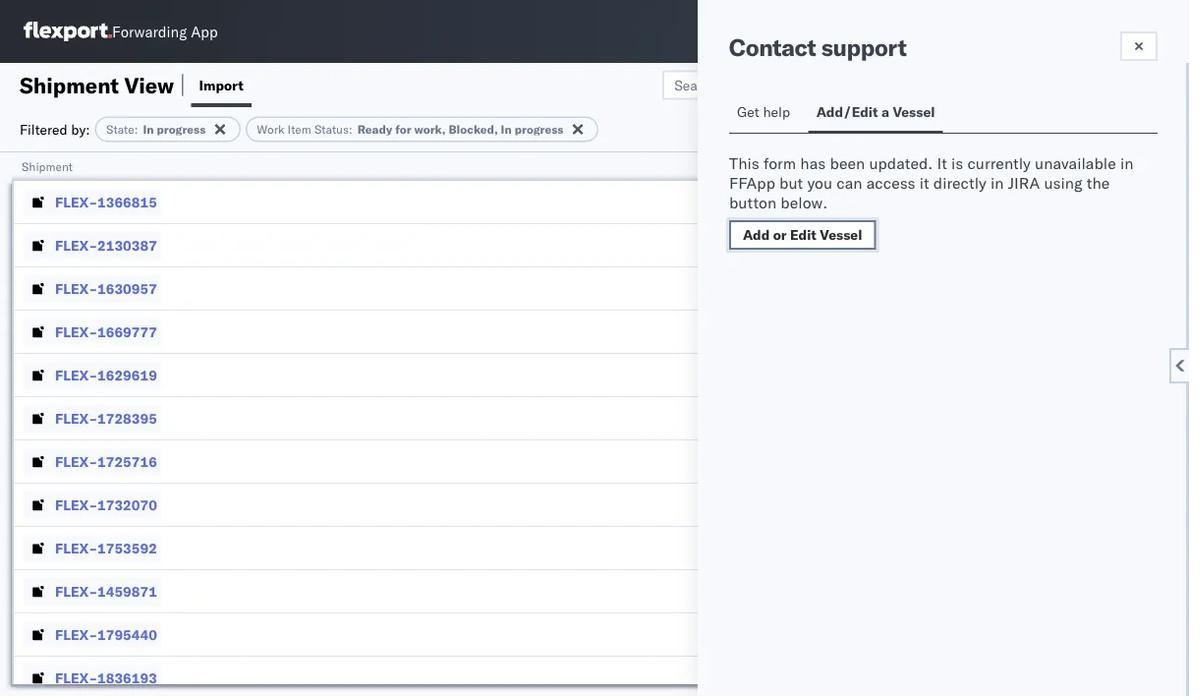 Task type: vqa. For each thing, say whether or not it's contained in the screenshot.
FLEX- corresponding to 1732070
yes



Task type: locate. For each thing, give the bounding box(es) containing it.
shipment inside button
[[22, 159, 73, 174]]

form
[[764, 153, 797, 173]]

add/edit a vessel button
[[809, 94, 943, 133]]

flex- for 1630957
[[55, 280, 97, 297]]

0 vertical spatial vessel
[[893, 103, 936, 120]]

edit
[[791, 226, 817, 243]]

shipment down filtered
[[22, 159, 73, 174]]

1725716
[[97, 453, 157, 470]]

:
[[134, 122, 138, 137], [349, 122, 353, 137]]

flex- down flex-1669777 'button'
[[55, 366, 97, 383]]

2130387
[[97, 236, 157, 254]]

flex-1836193
[[55, 669, 157, 686]]

add/edit a vessel
[[817, 103, 936, 120]]

import button
[[191, 63, 251, 107]]

0 horizontal spatial :
[[134, 122, 138, 137]]

flex- down flex-1366815 button on the top of the page
[[55, 236, 97, 254]]

this
[[730, 153, 760, 173]]

shipment up by:
[[20, 71, 119, 98]]

flex- down flex-1629619 button
[[55, 410, 97, 427]]

11 flex- from the top
[[55, 626, 97, 643]]

is
[[952, 153, 964, 173]]

flex- down flex-1630957 button
[[55, 323, 97, 340]]

1 flex- from the top
[[55, 193, 97, 210]]

import
[[199, 76, 244, 93]]

3 flex- from the top
[[55, 280, 97, 297]]

help
[[763, 103, 791, 120]]

been
[[830, 153, 865, 173]]

flex-2130387 button
[[24, 232, 161, 259]]

5 flex- from the top
[[55, 366, 97, 383]]

it
[[920, 173, 930, 193]]

shipment for shipment view
[[20, 71, 119, 98]]

flex- down the flex-1732070 button
[[55, 539, 97, 556]]

flex- up the flex-2130387 button
[[55, 193, 97, 210]]

1 progress from the left
[[157, 122, 206, 137]]

flex- down flex-1753592 button
[[55, 583, 97, 600]]

flex- down flex-1795440 button at the left of the page
[[55, 669, 97, 686]]

os button
[[1121, 9, 1166, 54]]

1 vertical spatial shipment
[[22, 159, 73, 174]]

filtered by:
[[20, 120, 90, 138]]

updated.
[[870, 153, 933, 173]]

flex-
[[55, 193, 97, 210], [55, 236, 97, 254], [55, 280, 97, 297], [55, 323, 97, 340], [55, 366, 97, 383], [55, 410, 97, 427], [55, 453, 97, 470], [55, 496, 97, 513], [55, 539, 97, 556], [55, 583, 97, 600], [55, 626, 97, 643], [55, 669, 97, 686]]

1 horizontal spatial in
[[1121, 153, 1134, 173]]

vessel inside button
[[820, 226, 863, 243]]

1 horizontal spatial in
[[501, 122, 512, 137]]

1366815
[[97, 193, 157, 210]]

shipment for shipment
[[22, 159, 73, 174]]

contact
[[730, 32, 817, 62]]

flex-1669777 button
[[24, 318, 161, 346]]

8 flex- from the top
[[55, 496, 97, 513]]

add or edit vessel button
[[730, 220, 877, 250]]

app
[[191, 22, 218, 41]]

2 flex- from the top
[[55, 236, 97, 254]]

currently
[[968, 153, 1031, 173]]

Search... text field
[[663, 70, 877, 100]]

1 horizontal spatial vessel
[[893, 103, 936, 120]]

in
[[1121, 153, 1134, 173], [991, 173, 1004, 193]]

flex- down flex-1459871 button
[[55, 626, 97, 643]]

4 flex- from the top
[[55, 323, 97, 340]]

flex-1366815 button
[[24, 188, 161, 216]]

resize handle column header
[[1149, 152, 1173, 696]]

9 flex- from the top
[[55, 539, 97, 556]]

vessel right a
[[893, 103, 936, 120]]

flex- down flex-1725716 button
[[55, 496, 97, 513]]

shipment
[[20, 71, 119, 98], [22, 159, 73, 174]]

the
[[1087, 173, 1110, 193]]

: down view
[[134, 122, 138, 137]]

ready
[[358, 122, 393, 137]]

using
[[1045, 173, 1083, 193]]

progress up shipment button
[[515, 122, 564, 137]]

flex- down the flex-2130387 button
[[55, 280, 97, 297]]

10 flex- from the top
[[55, 583, 97, 600]]

0 vertical spatial shipment
[[20, 71, 119, 98]]

: left ready
[[349, 122, 353, 137]]

0 horizontal spatial progress
[[157, 122, 206, 137]]

in left the jira
[[991, 173, 1004, 193]]

in right state
[[143, 122, 154, 137]]

for
[[395, 122, 412, 137]]

flex- for 1795440
[[55, 626, 97, 643]]

flex-1366815
[[55, 193, 157, 210]]

jira
[[1008, 173, 1041, 193]]

vessel right edit
[[820, 226, 863, 243]]

flex-1725716
[[55, 453, 157, 470]]

shipment view
[[20, 71, 174, 98]]

in
[[143, 122, 154, 137], [501, 122, 512, 137]]

12 flex- from the top
[[55, 669, 97, 686]]

in right the the
[[1121, 153, 1134, 173]]

forwarding app link
[[24, 22, 218, 41]]

0 horizontal spatial in
[[143, 122, 154, 137]]

flex-1629619 button
[[24, 361, 161, 389]]

7 flex- from the top
[[55, 453, 97, 470]]

1 horizontal spatial progress
[[515, 122, 564, 137]]

flex- down flex-1728395 button
[[55, 453, 97, 470]]

flex-1732070 button
[[24, 491, 161, 519]]

below.
[[781, 193, 828, 212]]

1630957
[[97, 280, 157, 297]]

flex- inside 'button'
[[55, 323, 97, 340]]

in right blocked,
[[501, 122, 512, 137]]

forwarding app
[[112, 22, 218, 41]]

add or edit vessel
[[743, 226, 863, 243]]

1 vertical spatial vessel
[[820, 226, 863, 243]]

but you can access it directly in jira using the button below.
[[730, 173, 1110, 212]]

vessel
[[893, 103, 936, 120], [820, 226, 863, 243]]

flex-1459871 button
[[24, 578, 161, 605]]

item
[[288, 122, 311, 137]]

add
[[743, 226, 770, 243]]

0 horizontal spatial in
[[991, 173, 1004, 193]]

1 horizontal spatial :
[[349, 122, 353, 137]]

flex- for 1366815
[[55, 193, 97, 210]]

0 horizontal spatial vessel
[[820, 226, 863, 243]]

progress down view
[[157, 122, 206, 137]]

flex-1795440 button
[[24, 621, 161, 648]]

by:
[[71, 120, 90, 138]]

flex- for 1459871
[[55, 583, 97, 600]]

progress
[[157, 122, 206, 137], [515, 122, 564, 137]]

flex-1459871
[[55, 583, 157, 600]]

6 flex- from the top
[[55, 410, 97, 427]]



Task type: describe. For each thing, give the bounding box(es) containing it.
unavailable
[[1035, 153, 1117, 173]]

1836193
[[97, 669, 157, 686]]

flex-1725716 button
[[24, 448, 161, 475]]

directly
[[934, 173, 987, 193]]

flex-1630957 button
[[24, 275, 161, 302]]

work
[[257, 122, 285, 137]]

forwarding
[[112, 22, 187, 41]]

shipment button
[[12, 154, 1153, 174]]

work item status : ready for work, blocked, in progress
[[257, 122, 564, 137]]

flex-1795440
[[55, 626, 157, 643]]

flex- for 1725716
[[55, 453, 97, 470]]

1795440
[[97, 626, 157, 643]]

os
[[1134, 24, 1153, 39]]

flex- for 1629619
[[55, 366, 97, 383]]

work,
[[415, 122, 446, 137]]

add/edit
[[817, 103, 878, 120]]

flex-1836193 button
[[24, 664, 161, 692]]

or
[[774, 226, 787, 243]]

you
[[808, 173, 833, 193]]

in inside this form has been updated. it is currently unavailable in ffapp
[[1121, 153, 1134, 173]]

flex-1629619
[[55, 366, 157, 383]]

1459871
[[97, 583, 157, 600]]

flex-1753592 button
[[24, 534, 161, 562]]

flex-1753592
[[55, 539, 157, 556]]

view
[[124, 71, 174, 98]]

2 in from the left
[[501, 122, 512, 137]]

it
[[937, 153, 948, 173]]

1753592
[[97, 539, 157, 556]]

contact support
[[730, 32, 907, 62]]

support
[[822, 32, 907, 62]]

flex- for 1836193
[[55, 669, 97, 686]]

this form has been updated. it is currently unavailable in ffapp
[[730, 153, 1134, 193]]

flex-1728395 button
[[24, 405, 161, 432]]

flex-1669777
[[55, 323, 157, 340]]

flexport. image
[[24, 22, 112, 41]]

filtered
[[20, 120, 68, 138]]

flex- for 2130387
[[55, 236, 97, 254]]

flex-2130387
[[55, 236, 157, 254]]

get help
[[737, 103, 791, 120]]

1629619
[[97, 366, 157, 383]]

flex- for 1728395
[[55, 410, 97, 427]]

flex-1728395
[[55, 410, 157, 427]]

can
[[837, 173, 863, 193]]

flex-1630957
[[55, 280, 157, 297]]

2 : from the left
[[349, 122, 353, 137]]

2 progress from the left
[[515, 122, 564, 137]]

state
[[106, 122, 134, 137]]

1728395
[[97, 410, 157, 427]]

state : in progress
[[106, 122, 206, 137]]

get help button
[[730, 94, 801, 133]]

has
[[801, 153, 826, 173]]

get
[[737, 103, 760, 120]]

1732070
[[97, 496, 157, 513]]

button
[[730, 193, 777, 212]]

a
[[882, 103, 890, 120]]

flex- for 1732070
[[55, 496, 97, 513]]

access
[[867, 173, 916, 193]]

flex- for 1753592
[[55, 539, 97, 556]]

1 in from the left
[[143, 122, 154, 137]]

1 : from the left
[[134, 122, 138, 137]]

flex- for 1669777
[[55, 323, 97, 340]]

vessel inside button
[[893, 103, 936, 120]]

1669777
[[97, 323, 157, 340]]

but
[[780, 173, 803, 193]]

in inside 'but you can access it directly in jira using the button below.'
[[991, 173, 1004, 193]]

flex-1732070
[[55, 496, 157, 513]]

blocked,
[[449, 122, 498, 137]]

Search Shipments (/) text field
[[813, 17, 1003, 46]]

status
[[315, 122, 349, 137]]

ffapp
[[730, 173, 776, 193]]



